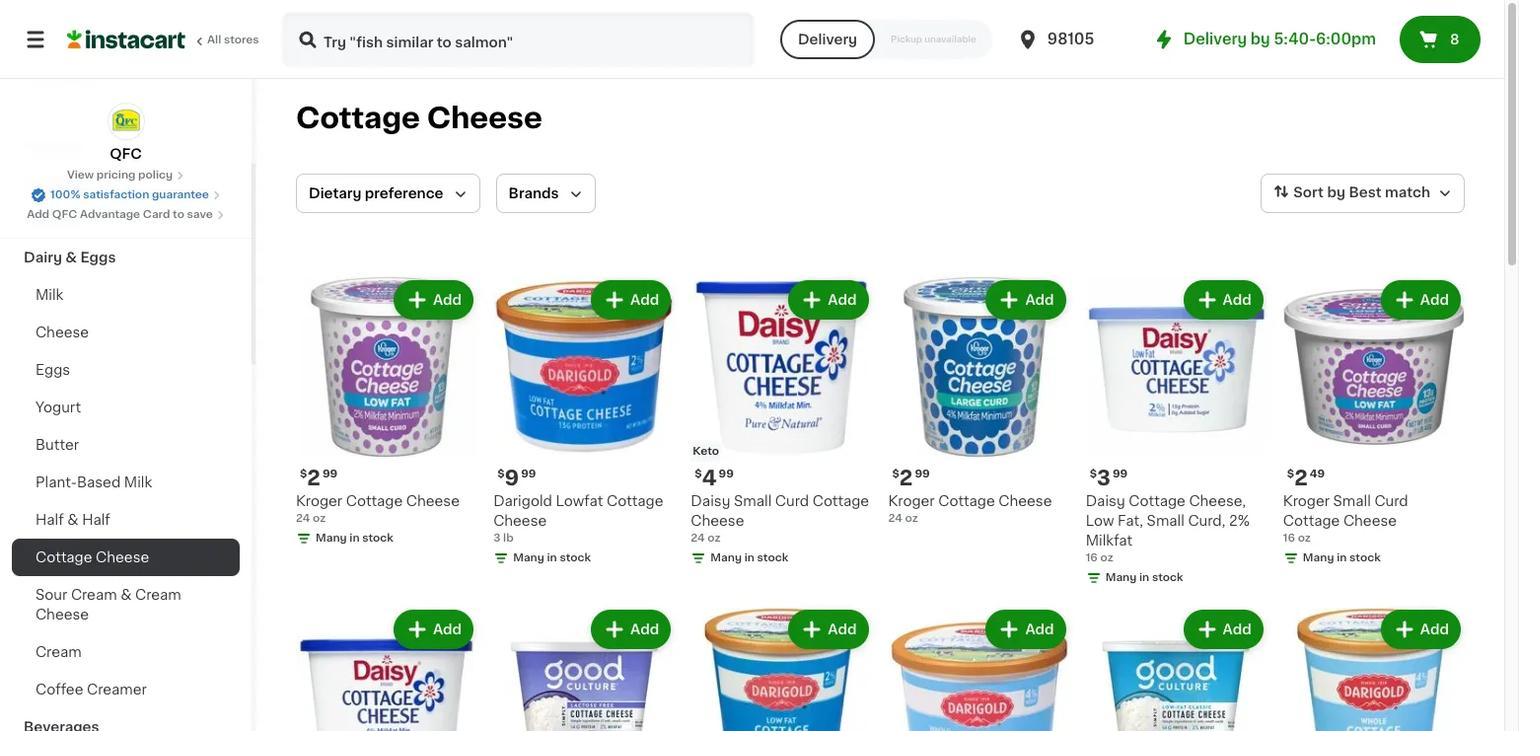 Task type: vqa. For each thing, say whether or not it's contained in the screenshot.
Russet inside the russet potato 50 lb
no



Task type: describe. For each thing, give the bounding box(es) containing it.
sort
[[1294, 186, 1324, 200]]

small for 4
[[734, 494, 772, 508]]

cream right sour in the bottom left of the page
[[71, 588, 117, 602]]

kroger for kroger small curd cottage cheese
[[1283, 494, 1330, 508]]

many in stock for kroger cottage cheese
[[316, 533, 394, 544]]

product group containing 9
[[493, 276, 675, 570]]

stock for kroger cottage cheese
[[362, 533, 394, 544]]

produce link
[[12, 201, 240, 239]]

1 $ from the left
[[300, 469, 307, 480]]

thanksgiving
[[24, 176, 118, 189]]

many for daisy small curd cottage cheese
[[711, 553, 742, 564]]

preference
[[365, 186, 444, 200]]

delivery for delivery by 5:40-6:00pm
[[1184, 32, 1247, 46]]

oz inside kroger small curd cottage cheese 16 oz
[[1298, 533, 1311, 544]]

add qfc advantage card to save link
[[27, 207, 225, 223]]

view
[[67, 170, 94, 181]]

100%
[[50, 189, 80, 200]]

yogurt link
[[12, 389, 240, 426]]

in for kroger cottage cheese
[[350, 533, 360, 544]]

dairy & eggs link
[[12, 239, 240, 276]]

49
[[1310, 469, 1325, 480]]

view pricing policy link
[[67, 168, 185, 184]]

by for sort
[[1327, 186, 1346, 200]]

policy
[[138, 170, 173, 181]]

add qfc advantage card to save
[[27, 209, 213, 220]]

100% satisfaction guarantee
[[50, 189, 209, 200]]

in for daisy cottage cheese, low fat, small curd, 2% milkfat
[[1140, 572, 1150, 583]]

sort by
[[1294, 186, 1346, 200]]

2 for cottage
[[1295, 468, 1308, 489]]

many in stock for darigold lowfat cottage cheese
[[513, 553, 591, 564]]

daisy cottage cheese, low fat, small curd, 2% milkfat 16 oz
[[1086, 494, 1250, 564]]

delivery by 5:40-6:00pm
[[1184, 32, 1376, 46]]

plant-
[[36, 476, 77, 489]]

plant-based milk link
[[12, 464, 240, 501]]

match
[[1385, 186, 1431, 200]]

dietary preference button
[[296, 174, 480, 213]]

pricing
[[96, 170, 136, 181]]

0 vertical spatial cottage cheese
[[296, 104, 542, 132]]

guarantee
[[152, 189, 209, 200]]

99 for cheese
[[323, 469, 338, 480]]

delivery button
[[780, 20, 875, 59]]

darigold
[[493, 494, 552, 508]]

lists
[[55, 68, 89, 82]]

cheese inside the sour cream & cream cheese
[[36, 608, 89, 622]]

half & half link
[[12, 501, 240, 539]]

in for kroger small curd cottage cheese
[[1337, 553, 1347, 564]]

24 inside 'daisy small curd cottage cheese 24 oz'
[[691, 533, 705, 544]]

recipes
[[24, 138, 82, 152]]

fat,
[[1118, 514, 1144, 528]]

curd for 2
[[1375, 494, 1409, 508]]

coffee creamer link
[[12, 671, 240, 708]]

$ 4 99
[[695, 468, 734, 489]]

stock for darigold lowfat cottage cheese
[[560, 553, 591, 564]]

half & half
[[36, 513, 110, 527]]

2 kroger cottage cheese 24 oz from the left
[[888, 494, 1052, 524]]

thanksgiving link
[[12, 164, 240, 201]]

cheese,
[[1189, 494, 1246, 508]]

cottage inside darigold lowfat cottage cheese 3 lb
[[607, 494, 664, 508]]

1 vertical spatial eggs
[[36, 363, 70, 377]]

delivery for delivery
[[798, 33, 857, 46]]

2 $ from the left
[[892, 469, 900, 480]]

dairy
[[24, 251, 62, 264]]

many for daisy cottage cheese, low fat, small curd, 2% milkfat
[[1106, 572, 1137, 583]]

kroger small curd cottage cheese 16 oz
[[1283, 494, 1409, 544]]

2 for 24
[[307, 468, 321, 489]]

low
[[1086, 514, 1114, 528]]

cottage inside 'link'
[[36, 551, 92, 564]]

98105 button
[[1016, 12, 1134, 67]]

to
[[173, 209, 184, 220]]

view pricing policy
[[67, 170, 173, 181]]

many for kroger small curd cottage cheese
[[1303, 553, 1334, 564]]

0 vertical spatial milk
[[36, 288, 64, 302]]

best match
[[1349, 186, 1431, 200]]

cheese inside 'daisy small curd cottage cheese 24 oz'
[[691, 514, 744, 528]]

1 vertical spatial qfc
[[52, 209, 77, 220]]

Search field
[[284, 14, 753, 65]]

2 2 from the left
[[900, 468, 913, 489]]

save
[[187, 209, 213, 220]]

2 horizontal spatial 24
[[888, 513, 903, 524]]

daisy small curd cottage cheese 24 oz
[[691, 494, 869, 544]]

stores
[[224, 35, 259, 45]]

cheese link
[[12, 314, 240, 351]]

cream link
[[12, 633, 240, 671]]

8
[[1450, 33, 1460, 46]]

cheese inside darigold lowfat cottage cheese 3 lb
[[493, 514, 547, 528]]

4
[[702, 468, 717, 489]]

100% satisfaction guarantee button
[[31, 184, 221, 203]]

sour cream & cream cheese
[[36, 588, 181, 622]]

plant-based milk
[[36, 476, 152, 489]]

delivery by 5:40-6:00pm link
[[1152, 28, 1376, 51]]

16 inside daisy cottage cheese, low fat, small curd, 2% milkfat 16 oz
[[1086, 553, 1098, 564]]

best
[[1349, 186, 1382, 200]]

in for daisy small curd cottage cheese
[[745, 553, 755, 564]]

1 $ 2 99 from the left
[[300, 468, 338, 489]]

99 for cheese,
[[1113, 469, 1128, 480]]

2 kroger from the left
[[888, 494, 935, 508]]

6:00pm
[[1316, 32, 1376, 46]]

card
[[143, 209, 170, 220]]

creamer
[[87, 683, 147, 697]]

cream up coffee
[[36, 645, 82, 659]]



Task type: locate. For each thing, give the bounding box(es) containing it.
2 horizontal spatial 2
[[1295, 468, 1308, 489]]

& down "cottage cheese" 'link'
[[121, 588, 132, 602]]

stock
[[362, 533, 394, 544], [560, 553, 591, 564], [757, 553, 789, 564], [1350, 553, 1381, 564], [1152, 572, 1183, 583]]

$ 2 49
[[1287, 468, 1325, 489]]

all
[[207, 35, 221, 45]]

recipes link
[[12, 126, 240, 164]]

cream down "cottage cheese" 'link'
[[135, 588, 181, 602]]

3 up low
[[1097, 468, 1111, 489]]

3 left lb
[[493, 533, 501, 544]]

small
[[734, 494, 772, 508], [1333, 494, 1371, 508], [1147, 514, 1185, 528]]

& inside 'link'
[[65, 251, 77, 264]]

qfc logo image
[[107, 103, 145, 140]]

cottage cheese inside 'link'
[[36, 551, 149, 564]]

instacart logo image
[[67, 28, 185, 51]]

butter
[[36, 438, 79, 452]]

1 99 from the left
[[323, 469, 338, 480]]

3 99 from the left
[[521, 469, 536, 480]]

None search field
[[282, 12, 755, 67]]

1 vertical spatial &
[[67, 513, 79, 527]]

$ for small
[[1090, 469, 1097, 480]]

$ inside $ 4 99
[[695, 469, 702, 480]]

add
[[27, 209, 49, 220], [433, 293, 462, 307], [631, 293, 659, 307], [828, 293, 857, 307], [1026, 293, 1054, 307], [1223, 293, 1252, 307], [1421, 293, 1449, 307], [433, 623, 462, 637], [631, 623, 659, 637], [828, 623, 857, 637], [1026, 623, 1054, 637], [1223, 623, 1252, 637], [1421, 623, 1449, 637]]

delivery inside 'delivery by 5:40-6:00pm' link
[[1184, 32, 1247, 46]]

0 horizontal spatial 2
[[307, 468, 321, 489]]

based
[[77, 476, 121, 489]]

1 horizontal spatial eggs
[[80, 251, 116, 264]]

2 vertical spatial &
[[121, 588, 132, 602]]

$ inside $ 3 99
[[1090, 469, 1097, 480]]

16 down milkfat in the right of the page
[[1086, 553, 1098, 564]]

1 2 from the left
[[307, 468, 321, 489]]

1 horizontal spatial cottage cheese
[[296, 104, 542, 132]]

9
[[505, 468, 519, 489]]

kroger cottage cheese 24 oz
[[296, 494, 460, 524], [888, 494, 1052, 524]]

product group
[[296, 276, 478, 551], [493, 276, 675, 570], [691, 276, 873, 570], [888, 276, 1070, 527], [1086, 276, 1268, 590], [1283, 276, 1465, 570], [296, 606, 478, 731], [493, 606, 675, 731], [691, 606, 873, 731], [888, 606, 1070, 731], [1086, 606, 1268, 731], [1283, 606, 1465, 731]]

many for darigold lowfat cottage cheese
[[513, 553, 544, 564]]

lowfat
[[556, 494, 603, 508]]

cottage cheese link
[[12, 539, 240, 576]]

3 $ from the left
[[497, 469, 505, 480]]

2 99 from the left
[[915, 469, 930, 480]]

16
[[1283, 533, 1295, 544], [1086, 553, 1098, 564]]

cottage inside kroger small curd cottage cheese 16 oz
[[1283, 514, 1340, 528]]

small inside daisy cottage cheese, low fat, small curd, 2% milkfat 16 oz
[[1147, 514, 1185, 528]]

daisy for 3
[[1086, 494, 1126, 508]]

by
[[1251, 32, 1271, 46], [1327, 186, 1346, 200]]

5:40-
[[1274, 32, 1316, 46]]

many in stock for kroger small curd cottage cheese
[[1303, 553, 1381, 564]]

$ for 24
[[695, 469, 702, 480]]

dietary preference
[[309, 186, 444, 200]]

small inside kroger small curd cottage cheese 16 oz
[[1333, 494, 1371, 508]]

$ 9 99
[[497, 468, 536, 489]]

3
[[1097, 468, 1111, 489], [493, 533, 501, 544]]

99 inside $ 4 99
[[719, 469, 734, 480]]

0 horizontal spatial small
[[734, 494, 772, 508]]

stock for kroger small curd cottage cheese
[[1350, 553, 1381, 564]]

$ 2 99
[[300, 468, 338, 489], [892, 468, 930, 489]]

98105
[[1048, 32, 1094, 46]]

2 half from the left
[[82, 513, 110, 527]]

many in stock for daisy small curd cottage cheese
[[711, 553, 789, 564]]

delivery
[[1184, 32, 1247, 46], [798, 33, 857, 46]]

0 horizontal spatial 3
[[493, 533, 501, 544]]

sour cream & cream cheese link
[[12, 576, 240, 633]]

curd inside 'daisy small curd cottage cheese 24 oz'
[[775, 494, 809, 508]]

Best match Sort by field
[[1261, 174, 1465, 213]]

3 2 from the left
[[1295, 468, 1308, 489]]

daisy inside 'daisy small curd cottage cheese 24 oz'
[[691, 494, 731, 508]]

0 vertical spatial eggs
[[80, 251, 116, 264]]

cheese inside 'link'
[[96, 551, 149, 564]]

1 vertical spatial 16
[[1086, 553, 1098, 564]]

product group containing 3
[[1086, 276, 1268, 590]]

in
[[350, 533, 360, 544], [547, 553, 557, 564], [745, 553, 755, 564], [1337, 553, 1347, 564], [1140, 572, 1150, 583]]

16 inside kroger small curd cottage cheese 16 oz
[[1283, 533, 1295, 544]]

1 horizontal spatial by
[[1327, 186, 1346, 200]]

& right dairy
[[65, 251, 77, 264]]

1 vertical spatial cottage cheese
[[36, 551, 149, 564]]

0 horizontal spatial 24
[[296, 513, 310, 524]]

milk down dairy
[[36, 288, 64, 302]]

cottage
[[296, 104, 420, 132], [346, 494, 403, 508], [939, 494, 995, 508], [607, 494, 664, 508], [813, 494, 869, 508], [1129, 494, 1186, 508], [1283, 514, 1340, 528], [36, 551, 92, 564]]

oz inside 'daisy small curd cottage cheese 24 oz'
[[708, 533, 721, 544]]

daisy for 4
[[691, 494, 731, 508]]

qfc down 100%
[[52, 209, 77, 220]]

0 horizontal spatial delivery
[[798, 33, 857, 46]]

1 horizontal spatial kroger
[[888, 494, 935, 508]]

produce
[[24, 213, 84, 227]]

milkfat
[[1086, 534, 1133, 548]]

& down plant-
[[67, 513, 79, 527]]

0 horizontal spatial kroger
[[296, 494, 343, 508]]

brands button
[[496, 174, 595, 213]]

small for 2
[[1333, 494, 1371, 508]]

advantage
[[80, 209, 140, 220]]

$
[[300, 469, 307, 480], [892, 469, 900, 480], [497, 469, 505, 480], [695, 469, 702, 480], [1090, 469, 1097, 480], [1287, 469, 1295, 480]]

0 horizontal spatial curd
[[775, 494, 809, 508]]

2 $ 2 99 from the left
[[892, 468, 930, 489]]

coffee creamer
[[36, 683, 147, 697]]

1 horizontal spatial half
[[82, 513, 110, 527]]

lb
[[503, 533, 514, 544]]

1 horizontal spatial kroger cottage cheese 24 oz
[[888, 494, 1052, 524]]

2 horizontal spatial small
[[1333, 494, 1371, 508]]

kroger for kroger cottage cheese
[[296, 494, 343, 508]]

oz inside daisy cottage cheese, low fat, small curd, 2% milkfat 16 oz
[[1101, 553, 1114, 564]]

cottage cheese up preference
[[296, 104, 542, 132]]

4 99 from the left
[[719, 469, 734, 480]]

coffee
[[36, 683, 83, 697]]

keto
[[693, 446, 719, 457]]

by right sort
[[1327, 186, 1346, 200]]

curd,
[[1188, 514, 1226, 528]]

many for kroger cottage cheese
[[316, 533, 347, 544]]

cottage inside 'daisy small curd cottage cheese 24 oz'
[[813, 494, 869, 508]]

many in stock
[[316, 533, 394, 544], [513, 553, 591, 564], [711, 553, 789, 564], [1303, 553, 1381, 564], [1106, 572, 1183, 583]]

8 button
[[1400, 16, 1481, 63]]

5 $ from the left
[[1090, 469, 1097, 480]]

add button
[[396, 282, 472, 318], [593, 282, 669, 318], [791, 282, 867, 318], [988, 282, 1064, 318], [1186, 282, 1262, 318], [1383, 282, 1459, 318], [396, 612, 472, 647], [593, 612, 669, 647], [791, 612, 867, 647], [988, 612, 1064, 647], [1186, 612, 1262, 647], [1383, 612, 1459, 647]]

1 horizontal spatial curd
[[1375, 494, 1409, 508]]

1 half from the left
[[36, 513, 64, 527]]

by left 5:40-
[[1251, 32, 1271, 46]]

$ for 16
[[1287, 469, 1295, 480]]

qfc
[[110, 147, 142, 161], [52, 209, 77, 220]]

half down plant-
[[36, 513, 64, 527]]

& for dairy
[[65, 251, 77, 264]]

0 horizontal spatial daisy
[[691, 494, 731, 508]]

1 horizontal spatial small
[[1147, 514, 1185, 528]]

99 inside $ 3 99
[[1113, 469, 1128, 480]]

6 $ from the left
[[1287, 469, 1295, 480]]

99
[[323, 469, 338, 480], [915, 469, 930, 480], [521, 469, 536, 480], [719, 469, 734, 480], [1113, 469, 1128, 480]]

0 vertical spatial 16
[[1283, 533, 1295, 544]]

product group containing 4
[[691, 276, 873, 570]]

dairy & eggs
[[24, 251, 116, 264]]

kroger inside kroger small curd cottage cheese 16 oz
[[1283, 494, 1330, 508]]

eggs inside 'link'
[[80, 251, 116, 264]]

0 horizontal spatial milk
[[36, 288, 64, 302]]

& for half
[[67, 513, 79, 527]]

eggs
[[80, 251, 116, 264], [36, 363, 70, 377]]

0 vertical spatial by
[[1251, 32, 1271, 46]]

0 horizontal spatial eggs
[[36, 363, 70, 377]]

3 kroger from the left
[[1283, 494, 1330, 508]]

0 horizontal spatial 16
[[1086, 553, 1098, 564]]

oz
[[313, 513, 326, 524], [905, 513, 918, 524], [708, 533, 721, 544], [1298, 533, 1311, 544], [1101, 553, 1114, 564]]

1 horizontal spatial 3
[[1097, 468, 1111, 489]]

in for darigold lowfat cottage cheese
[[547, 553, 557, 564]]

cottage inside daisy cottage cheese, low fat, small curd, 2% milkfat 16 oz
[[1129, 494, 1186, 508]]

stock for daisy small curd cottage cheese
[[757, 553, 789, 564]]

lists link
[[12, 55, 240, 95]]

qfc link
[[107, 103, 145, 164]]

0 horizontal spatial cottage cheese
[[36, 551, 149, 564]]

stock for daisy cottage cheese, low fat, small curd, 2% milkfat
[[1152, 572, 1183, 583]]

16 down "$ 2 49"
[[1283, 533, 1295, 544]]

4 $ from the left
[[695, 469, 702, 480]]

2 daisy from the left
[[1086, 494, 1126, 508]]

1 horizontal spatial delivery
[[1184, 32, 1247, 46]]

&
[[65, 251, 77, 264], [67, 513, 79, 527], [121, 588, 132, 602]]

by inside field
[[1327, 186, 1346, 200]]

$ for lb
[[497, 469, 505, 480]]

curd for 4
[[775, 494, 809, 508]]

all stores
[[207, 35, 259, 45]]

eggs link
[[12, 351, 240, 389]]

many in stock for daisy cottage cheese, low fat, small curd, 2% milkfat
[[1106, 572, 1183, 583]]

daisy
[[691, 494, 731, 508], [1086, 494, 1126, 508]]

eggs up yogurt
[[36, 363, 70, 377]]

5 99 from the left
[[1113, 469, 1128, 480]]

dietary
[[309, 186, 362, 200]]

by for delivery
[[1251, 32, 1271, 46]]

$ 3 99
[[1090, 468, 1128, 489]]

many
[[316, 533, 347, 544], [513, 553, 544, 564], [711, 553, 742, 564], [1303, 553, 1334, 564], [1106, 572, 1137, 583]]

1 vertical spatial 3
[[493, 533, 501, 544]]

delivery inside delivery button
[[798, 33, 857, 46]]

service type group
[[780, 20, 992, 59]]

cheese
[[427, 104, 542, 132], [36, 326, 89, 339], [406, 494, 460, 508], [999, 494, 1052, 508], [493, 514, 547, 528], [691, 514, 744, 528], [1344, 514, 1397, 528], [96, 551, 149, 564], [36, 608, 89, 622]]

yogurt
[[36, 401, 81, 414]]

1 daisy from the left
[[691, 494, 731, 508]]

0 horizontal spatial kroger cottage cheese 24 oz
[[296, 494, 460, 524]]

milk link
[[12, 276, 240, 314]]

half down plant-based milk
[[82, 513, 110, 527]]

curd inside kroger small curd cottage cheese 16 oz
[[1375, 494, 1409, 508]]

eggs down advantage on the top
[[80, 251, 116, 264]]

sour
[[36, 588, 67, 602]]

milk right 'based'
[[124, 476, 152, 489]]

cottage cheese down half & half
[[36, 551, 149, 564]]

2 curd from the left
[[1375, 494, 1409, 508]]

2%
[[1229, 514, 1250, 528]]

daisy inside daisy cottage cheese, low fat, small curd, 2% milkfat 16 oz
[[1086, 494, 1126, 508]]

butter link
[[12, 426, 240, 464]]

1 horizontal spatial 2
[[900, 468, 913, 489]]

darigold lowfat cottage cheese 3 lb
[[493, 494, 664, 544]]

daisy down 4
[[691, 494, 731, 508]]

0 horizontal spatial $ 2 99
[[300, 468, 338, 489]]

1 kroger cottage cheese 24 oz from the left
[[296, 494, 460, 524]]

cheese inside kroger small curd cottage cheese 16 oz
[[1344, 514, 1397, 528]]

brands
[[509, 186, 559, 200]]

2 horizontal spatial kroger
[[1283, 494, 1330, 508]]

qfc up view pricing policy "link"
[[110, 147, 142, 161]]

99 for curd
[[719, 469, 734, 480]]

0 vertical spatial &
[[65, 251, 77, 264]]

1 horizontal spatial 16
[[1283, 533, 1295, 544]]

all stores link
[[67, 12, 260, 67]]

1 horizontal spatial daisy
[[1086, 494, 1126, 508]]

0 horizontal spatial by
[[1251, 32, 1271, 46]]

0 horizontal spatial qfc
[[52, 209, 77, 220]]

0 vertical spatial 3
[[1097, 468, 1111, 489]]

1 horizontal spatial qfc
[[110, 147, 142, 161]]

1 horizontal spatial $ 2 99
[[892, 468, 930, 489]]

3 inside darigold lowfat cottage cheese 3 lb
[[493, 533, 501, 544]]

1 curd from the left
[[775, 494, 809, 508]]

satisfaction
[[83, 189, 149, 200]]

daisy up low
[[1086, 494, 1126, 508]]

1 horizontal spatial 24
[[691, 533, 705, 544]]

1 horizontal spatial milk
[[124, 476, 152, 489]]

99 inside $ 9 99
[[521, 469, 536, 480]]

99 for cottage
[[521, 469, 536, 480]]

0 vertical spatial qfc
[[110, 147, 142, 161]]

small inside 'daisy small curd cottage cheese 24 oz'
[[734, 494, 772, 508]]

1 vertical spatial milk
[[124, 476, 152, 489]]

0 horizontal spatial half
[[36, 513, 64, 527]]

1 vertical spatial by
[[1327, 186, 1346, 200]]

$ inside "$ 2 49"
[[1287, 469, 1295, 480]]

& inside the sour cream & cream cheese
[[121, 588, 132, 602]]

kroger
[[296, 494, 343, 508], [888, 494, 935, 508], [1283, 494, 1330, 508]]

$ inside $ 9 99
[[497, 469, 505, 480]]

1 kroger from the left
[[296, 494, 343, 508]]



